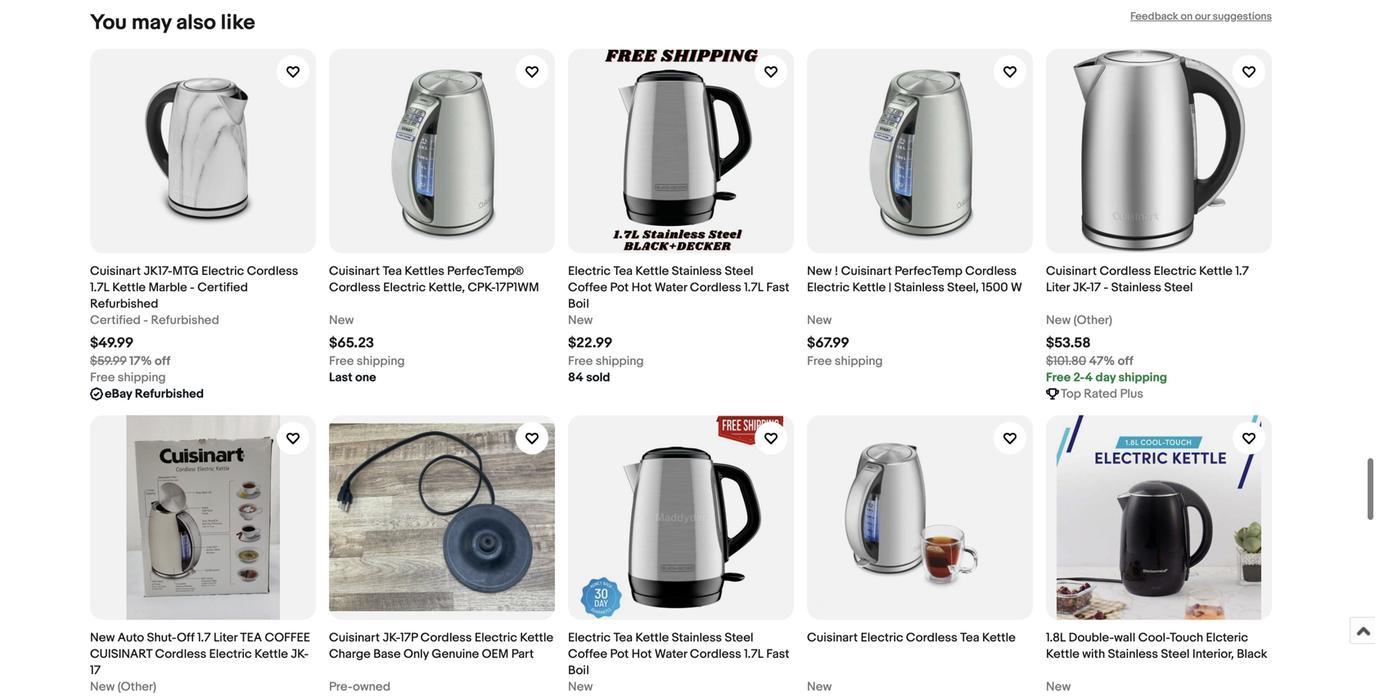 Task type: vqa. For each thing, say whether or not it's contained in the screenshot.
Free in the Cuisinart Jk17-Mtg Electric Cordless 1.7L Kettle Marble - Certified Refurbished Certified - Refurbished $49.99 $59.99 17% Off Free Shipping
yes



Task type: locate. For each thing, give the bounding box(es) containing it.
free down $101.80
[[1046, 370, 1071, 385]]

0 vertical spatial liter
[[1046, 280, 1070, 295]]

tea for electric tea kettle stainless steel coffee pot hot water cordless 1.7l fast boil new $22.99 free shipping 84 sold
[[614, 264, 633, 279]]

jk- inside cuisinart cordless electric kettle 1.7 liter jk-17 - stainless steel
[[1073, 280, 1091, 295]]

new text field up '$67.99'
[[807, 312, 832, 329]]

refurbished down 17%
[[135, 387, 204, 401]]

17 inside new auto shut-off 1.7 liter tea coffee cuisinart cordless electric kettle jk- 17
[[90, 663, 101, 678]]

jk- up base
[[383, 631, 400, 645]]

shipping up one
[[357, 354, 405, 369]]

water
[[655, 280, 687, 295], [655, 647, 687, 662]]

84
[[568, 370, 584, 385]]

water inside electric tea kettle stainless steel coffee pot hot water cordless 1.7l fast boil new $22.99 free shipping 84 sold
[[655, 280, 687, 295]]

shipping up sold
[[596, 354, 644, 369]]

shipping
[[357, 354, 405, 369], [596, 354, 644, 369], [835, 354, 883, 369], [118, 370, 166, 385], [1119, 370, 1168, 385]]

our
[[1195, 10, 1211, 23]]

cuisinart inside cuisinart jk-17p cordless electric kettle charge base only genuine oem part
[[329, 631, 380, 645]]

Certified - Refurbished text field
[[90, 312, 219, 329]]

off right 17%
[[155, 354, 170, 369]]

tea inside electric tea kettle stainless steel coffee pot hot water cordless 1.7l fast boil new $22.99 free shipping 84 sold
[[614, 264, 633, 279]]

1 horizontal spatial -
[[190, 280, 195, 295]]

0 vertical spatial 17
[[1091, 280, 1101, 295]]

cuisinart for cuisinart jk-17p cordless electric kettle charge base only genuine oem part
[[329, 631, 380, 645]]

coffee
[[568, 280, 608, 295], [568, 647, 608, 662]]

new text field for $65.23
[[329, 312, 354, 329]]

0 horizontal spatial off
[[155, 354, 170, 369]]

0 horizontal spatial -
[[143, 313, 148, 328]]

1 pot from the top
[[610, 280, 629, 295]]

like
[[221, 10, 255, 35]]

1 horizontal spatial 17
[[1091, 280, 1101, 295]]

2 horizontal spatial new text field
[[807, 312, 832, 329]]

fast inside electric tea kettle stainless steel coffee pot hot water cordless 1.7l fast boil
[[767, 647, 790, 662]]

may
[[132, 10, 171, 35]]

2 fast from the top
[[767, 647, 790, 662]]

cuisinart for cuisinart electric cordless tea kettle
[[807, 631, 858, 645]]

0 horizontal spatial 17
[[90, 663, 101, 678]]

tea inside electric tea kettle stainless steel coffee pot hot water cordless 1.7l fast boil
[[614, 631, 633, 645]]

cuisinart inside cuisinart jk17-mtg electric cordless 1.7l kettle marble - certified refurbished certified - refurbished $49.99 $59.99 17% off free shipping
[[90, 264, 141, 279]]

new up cuisinart
[[90, 631, 115, 645]]

with
[[1083, 647, 1106, 662]]

cuisinart for cuisinart tea kettles perfectemp® cordless electric kettle, cpk-17p1wm
[[329, 264, 380, 279]]

cordless inside electric tea kettle stainless steel coffee pot hot water cordless 1.7l fast boil new $22.99 free shipping 84 sold
[[690, 280, 742, 295]]

coffee up $22.99 "text field"
[[568, 280, 608, 295]]

0 horizontal spatial 1.7
[[197, 631, 211, 645]]

electric tea kettle stainless steel coffee pot hot water cordless 1.7l fast boil
[[568, 631, 790, 678]]

new inside new $67.99 free shipping
[[807, 313, 832, 328]]

new up $65.23 text box
[[329, 313, 354, 328]]

2 new text field from the left
[[568, 312, 593, 329]]

2 off from the left
[[1118, 354, 1134, 369]]

new up '$53.58'
[[1046, 313, 1071, 328]]

1 horizontal spatial jk-
[[383, 631, 400, 645]]

steel inside 1.8l double-wall cool-touch elcteric kettle with stainless steel interior, black
[[1161, 647, 1190, 662]]

water inside electric tea kettle stainless steel coffee pot hot water cordless 1.7l fast boil
[[655, 647, 687, 662]]

1 vertical spatial 17
[[90, 663, 101, 678]]

auto
[[118, 631, 144, 645]]

2 horizontal spatial free shipping text field
[[568, 353, 644, 370]]

free down $67.99 text field on the right of page
[[807, 354, 832, 369]]

cuisinart
[[90, 647, 152, 662]]

- up (other)
[[1104, 280, 1109, 295]]

2 vertical spatial refurbished
[[135, 387, 204, 401]]

pot inside electric tea kettle stainless steel coffee pot hot water cordless 1.7l fast boil
[[610, 647, 629, 662]]

shipping down $67.99 text field on the right of page
[[835, 354, 883, 369]]

$65.23
[[329, 335, 374, 352]]

$59.99
[[90, 354, 127, 369]]

1 horizontal spatial new text field
[[568, 312, 593, 329]]

steel inside electric tea kettle stainless steel coffee pot hot water cordless 1.7l fast boil new $22.99 free shipping 84 sold
[[725, 264, 754, 279]]

1.7 inside new auto shut-off 1.7 liter tea coffee cuisinart cordless electric kettle jk- 17
[[197, 631, 211, 645]]

coffee right part
[[568, 647, 608, 662]]

off
[[177, 631, 195, 645]]

liter
[[1046, 280, 1070, 295], [214, 631, 238, 645]]

feedback
[[1131, 10, 1179, 23]]

you may also like
[[90, 10, 255, 35]]

17 up (other)
[[1091, 280, 1101, 295]]

Last one text field
[[329, 370, 376, 386]]

1.7l inside electric tea kettle stainless steel coffee pot hot water cordless 1.7l fast boil new $22.99 free shipping 84 sold
[[744, 280, 764, 295]]

New text field
[[329, 312, 354, 329], [568, 312, 593, 329], [807, 312, 832, 329]]

fast inside electric tea kettle stainless steel coffee pot hot water cordless 1.7l fast boil new $22.99 free shipping 84 sold
[[767, 280, 790, 295]]

kettle
[[636, 264, 669, 279], [1200, 264, 1233, 279], [112, 280, 146, 295], [853, 280, 886, 295], [520, 631, 554, 645], [636, 631, 669, 645], [983, 631, 1016, 645], [255, 647, 288, 662], [1046, 647, 1080, 662]]

electric inside cuisinart jk17-mtg electric cordless 1.7l kettle marble - certified refurbished certified - refurbished $49.99 $59.99 17% off free shipping
[[202, 264, 244, 279]]

cuisinart inside 'new ! cuisinart perfectemp cordless electric kettle | stainless steel, 1500 w'
[[841, 264, 892, 279]]

1.7l inside electric tea kettle stainless steel coffee pot hot water cordless 1.7l fast boil
[[744, 647, 764, 662]]

1 vertical spatial water
[[655, 647, 687, 662]]

1 coffee from the top
[[568, 280, 608, 295]]

cuisinart jk-17p cordless electric kettle charge base only genuine oem part link
[[329, 415, 555, 694]]

liter inside new auto shut-off 1.7 liter tea coffee cuisinart cordless electric kettle jk- 17
[[214, 631, 238, 645]]

1 vertical spatial hot
[[632, 647, 652, 662]]

1 horizontal spatial certified
[[197, 280, 248, 295]]

cuisinart electric cordless tea kettle link
[[807, 415, 1033, 694]]

new inside electric tea kettle stainless steel coffee pot hot water cordless 1.7l fast boil new $22.99 free shipping 84 sold
[[568, 313, 593, 328]]

1 horizontal spatial liter
[[1046, 280, 1070, 295]]

1.7l
[[90, 280, 110, 295], [744, 280, 764, 295], [744, 647, 764, 662]]

cuisinart tea kettles perfectemp® cordless electric kettle, cpk-17p1wm
[[329, 264, 539, 295]]

hot
[[632, 280, 652, 295], [632, 647, 652, 662]]

1.7 inside cuisinart cordless electric kettle 1.7 liter jk-17 - stainless steel
[[1236, 264, 1249, 279]]

shipping up plus
[[1119, 370, 1168, 385]]

2 boil from the top
[[568, 663, 589, 678]]

cordless inside new auto shut-off 1.7 liter tea coffee cuisinart cordless electric kettle jk- 17
[[155, 647, 206, 662]]

jk- up the new (other) text box
[[1073, 280, 1091, 295]]

certified up $49.99 "text field"
[[90, 313, 141, 328]]

17%
[[129, 354, 152, 369]]

kettle inside new auto shut-off 1.7 liter tea coffee cuisinart cordless electric kettle jk- 17
[[255, 647, 288, 662]]

list containing $49.99
[[90, 35, 1285, 694]]

new text field up $22.99 "text field"
[[568, 312, 593, 329]]

feedback on our suggestions link
[[1131, 10, 1272, 23]]

1 horizontal spatial free shipping text field
[[329, 353, 405, 370]]

shipping down 17%
[[118, 370, 166, 385]]

shipping inside electric tea kettle stainless steel coffee pot hot water cordless 1.7l fast boil new $22.99 free shipping 84 sold
[[596, 354, 644, 369]]

new up '$67.99'
[[807, 313, 832, 328]]

jk- inside new auto shut-off 1.7 liter tea coffee cuisinart cordless electric kettle jk- 17
[[291, 647, 309, 662]]

rated
[[1084, 387, 1118, 401]]

free up 84 at the left bottom of the page
[[568, 354, 593, 369]]

0 horizontal spatial certified
[[90, 313, 141, 328]]

1.8l double-wall cool-touch elcteric kettle with stainless steel interior, black link
[[1046, 415, 1272, 694]]

0 vertical spatial jk-
[[1073, 280, 1091, 295]]

shipping inside the new $65.23 free shipping last one
[[357, 354, 405, 369]]

84 sold text field
[[568, 370, 610, 386]]

pot
[[610, 280, 629, 295], [610, 647, 629, 662]]

on
[[1181, 10, 1193, 23]]

electric tea kettle stainless steel coffee pot hot water cordless 1.7l fast boil link
[[568, 415, 794, 694]]

off right 47%
[[1118, 354, 1134, 369]]

coffee inside electric tea kettle stainless steel coffee pot hot water cordless 1.7l fast boil new $22.99 free shipping 84 sold
[[568, 280, 608, 295]]

fast
[[767, 280, 790, 295], [767, 647, 790, 662]]

0 vertical spatial fast
[[767, 280, 790, 295]]

-
[[190, 280, 195, 295], [1104, 280, 1109, 295], [143, 313, 148, 328]]

17
[[1091, 280, 1101, 295], [90, 663, 101, 678]]

pot inside electric tea kettle stainless steel coffee pot hot water cordless 1.7l fast boil new $22.99 free shipping 84 sold
[[610, 280, 629, 295]]

0 vertical spatial boil
[[568, 297, 589, 311]]

1 hot from the top
[[632, 280, 652, 295]]

coffee inside electric tea kettle stainless steel coffee pot hot water cordless 1.7l fast boil
[[568, 647, 608, 662]]

tea inside cuisinart tea kettles perfectemp® cordless electric kettle, cpk-17p1wm
[[383, 264, 402, 279]]

2 horizontal spatial jk-
[[1073, 280, 1091, 295]]

1.7
[[1236, 264, 1249, 279], [197, 631, 211, 645]]

1 new text field from the left
[[329, 312, 354, 329]]

1 vertical spatial refurbished
[[151, 313, 219, 328]]

boil for electric tea kettle stainless steel coffee pot hot water cordless 1.7l fast boil new $22.99 free shipping 84 sold
[[568, 297, 589, 311]]

- down mtg
[[190, 280, 195, 295]]

free shipping text field up sold
[[568, 353, 644, 370]]

shipping inside cuisinart jk17-mtg electric cordless 1.7l kettle marble - certified refurbished certified - refurbished $49.99 $59.99 17% off free shipping
[[118, 370, 166, 385]]

new for auto
[[90, 631, 115, 645]]

1 vertical spatial boil
[[568, 663, 589, 678]]

1 vertical spatial 1.7
[[197, 631, 211, 645]]

Free shipping text field
[[329, 353, 405, 370], [568, 353, 644, 370], [90, 370, 166, 386]]

stainless inside electric tea kettle stainless steel coffee pot hot water cordless 1.7l fast boil new $22.99 free shipping 84 sold
[[672, 264, 722, 279]]

hot inside electric tea kettle stainless steel coffee pot hot water cordless 1.7l fast boil
[[632, 647, 652, 662]]

jk- down coffee
[[291, 647, 309, 662]]

1 boil from the top
[[568, 297, 589, 311]]

2 water from the top
[[655, 647, 687, 662]]

jk17-
[[144, 264, 172, 279]]

liter up the new (other) text box
[[1046, 280, 1070, 295]]

previous price $101.80 47% off text field
[[1046, 353, 1134, 370]]

boil inside electric tea kettle stainless steel coffee pot hot water cordless 1.7l fast boil
[[568, 663, 589, 678]]

1 water from the top
[[655, 280, 687, 295]]

off
[[155, 354, 170, 369], [1118, 354, 1134, 369]]

new for $67.99
[[807, 313, 832, 328]]

day
[[1096, 370, 1116, 385]]

1 vertical spatial coffee
[[568, 647, 608, 662]]

1 vertical spatial jk-
[[383, 631, 400, 645]]

$67.99 text field
[[807, 335, 850, 352]]

double-
[[1069, 631, 1114, 645]]

new left !
[[807, 264, 832, 279]]

0 horizontal spatial jk-
[[291, 647, 309, 662]]

$101.80
[[1046, 354, 1087, 369]]

0 vertical spatial water
[[655, 280, 687, 295]]

- inside cuisinart cordless electric kettle 1.7 liter jk-17 - stainless steel
[[1104, 280, 1109, 295]]

free up last
[[329, 354, 354, 369]]

previous price $59.99 17% off text field
[[90, 353, 170, 370]]

cordless inside cuisinart jk17-mtg electric cordless 1.7l kettle marble - certified refurbished certified - refurbished $49.99 $59.99 17% off free shipping
[[247, 264, 298, 279]]

0 horizontal spatial free shipping text field
[[90, 370, 166, 386]]

stainless inside electric tea kettle stainless steel coffee pot hot water cordless 1.7l fast boil
[[672, 631, 722, 645]]

0 vertical spatial hot
[[632, 280, 652, 295]]

Top Rated Plus text field
[[1061, 386, 1144, 402]]

free
[[329, 354, 354, 369], [568, 354, 593, 369], [807, 354, 832, 369], [90, 370, 115, 385], [1046, 370, 1071, 385]]

new inside 'new ! cuisinart perfectemp cordless electric kettle | stainless steel, 1500 w'
[[807, 264, 832, 279]]

2 coffee from the top
[[568, 647, 608, 662]]

1.7l inside cuisinart jk17-mtg electric cordless 1.7l kettle marble - certified refurbished certified - refurbished $49.99 $59.99 17% off free shipping
[[90, 280, 110, 295]]

refurbished down marble
[[151, 313, 219, 328]]

list
[[90, 35, 1285, 694]]

steel inside cuisinart cordless electric kettle 1.7 liter jk-17 - stainless steel
[[1165, 280, 1193, 295]]

1 off from the left
[[155, 354, 170, 369]]

Free shipping text field
[[807, 353, 883, 370]]

new inside new auto shut-off 1.7 liter tea coffee cuisinart cordless electric kettle jk- 17
[[90, 631, 115, 645]]

17 down cuisinart
[[90, 663, 101, 678]]

0 horizontal spatial liter
[[214, 631, 238, 645]]

new text field up $65.23 text box
[[329, 312, 354, 329]]

1500
[[982, 280, 1008, 295]]

liter inside cuisinart cordless electric kettle 1.7 liter jk-17 - stainless steel
[[1046, 280, 1070, 295]]

kettle inside electric tea kettle stainless steel coffee pot hot water cordless 1.7l fast boil new $22.99 free shipping 84 sold
[[636, 264, 669, 279]]

cordless inside cuisinart cordless electric kettle 1.7 liter jk-17 - stainless steel
[[1100, 264, 1151, 279]]

cuisinart inside cuisinart cordless electric kettle 1.7 liter jk-17 - stainless steel
[[1046, 264, 1097, 279]]

new up $22.99 "text field"
[[568, 313, 593, 328]]

3 new text field from the left
[[807, 312, 832, 329]]

- up 17%
[[143, 313, 148, 328]]

stainless inside 'new ! cuisinart perfectemp cordless electric kettle | stainless steel, 1500 w'
[[895, 280, 945, 295]]

hot inside electric tea kettle stainless steel coffee pot hot water cordless 1.7l fast boil new $22.99 free shipping 84 sold
[[632, 280, 652, 295]]

2 vertical spatial jk-
[[291, 647, 309, 662]]

1.7l for electric tea kettle stainless steel coffee pot hot water cordless 1.7l fast boil new $22.99 free shipping 84 sold
[[744, 280, 764, 295]]

liter left tea at the left
[[214, 631, 238, 645]]

0 vertical spatial pot
[[610, 280, 629, 295]]

1 vertical spatial fast
[[767, 647, 790, 662]]

free shipping text field for $22.99
[[568, 353, 644, 370]]

free inside the new $65.23 free shipping last one
[[329, 354, 354, 369]]

new inside the new (other) $53.58 $101.80 47% off free 2-4 day shipping
[[1046, 313, 1071, 328]]

coffee for electric tea kettle stainless steel coffee pot hot water cordless 1.7l fast boil new $22.99 free shipping 84 sold
[[568, 280, 608, 295]]

base
[[373, 647, 401, 662]]

$49.99 text field
[[90, 335, 134, 352]]

0 horizontal spatial new text field
[[329, 312, 354, 329]]

|
[[889, 280, 892, 295]]

w
[[1011, 280, 1023, 295]]

certified
[[197, 280, 248, 295], [90, 313, 141, 328]]

1 horizontal spatial 1.7
[[1236, 264, 1249, 279]]

cordless
[[247, 264, 298, 279], [966, 264, 1017, 279], [1100, 264, 1151, 279], [329, 280, 381, 295], [690, 280, 742, 295], [421, 631, 472, 645], [906, 631, 958, 645], [155, 647, 206, 662], [690, 647, 742, 662]]

pot for electric tea kettle stainless steel coffee pot hot water cordless 1.7l fast boil
[[610, 647, 629, 662]]

boil
[[568, 297, 589, 311], [568, 663, 589, 678]]

2 horizontal spatial -
[[1104, 280, 1109, 295]]

perfectemp
[[895, 264, 963, 279]]

tea
[[240, 631, 262, 645]]

cordless inside 'new ! cuisinart perfectemp cordless electric kettle | stainless steel, 1500 w'
[[966, 264, 1017, 279]]

tea
[[383, 264, 402, 279], [614, 264, 633, 279], [614, 631, 633, 645], [961, 631, 980, 645]]

2 pot from the top
[[610, 647, 629, 662]]

new inside the new $65.23 free shipping last one
[[329, 313, 354, 328]]

free shipping text field up ebay
[[90, 370, 166, 386]]

refurbished up 'certified - refurbished' 'text field'
[[90, 297, 158, 311]]

water for electric tea kettle stainless steel coffee pot hot water cordless 1.7l fast boil
[[655, 647, 687, 662]]

1 vertical spatial pot
[[610, 647, 629, 662]]

0 vertical spatial 1.7
[[1236, 264, 1249, 279]]

boil inside electric tea kettle stainless steel coffee pot hot water cordless 1.7l fast boil new $22.99 free shipping 84 sold
[[568, 297, 589, 311]]

1 horizontal spatial off
[[1118, 354, 1134, 369]]

tea for electric tea kettle stainless steel coffee pot hot water cordless 1.7l fast boil
[[614, 631, 633, 645]]

cpk-
[[468, 280, 496, 295]]

0 vertical spatial coffee
[[568, 280, 608, 295]]

cordless inside electric tea kettle stainless steel coffee pot hot water cordless 1.7l fast boil
[[690, 647, 742, 662]]

kettle inside electric tea kettle stainless steel coffee pot hot water cordless 1.7l fast boil
[[636, 631, 669, 645]]

stainless inside cuisinart cordless electric kettle 1.7 liter jk-17 - stainless steel
[[1112, 280, 1162, 295]]

refurbished
[[90, 297, 158, 311], [151, 313, 219, 328], [135, 387, 204, 401]]

steel
[[725, 264, 754, 279], [1165, 280, 1193, 295], [725, 631, 754, 645], [1161, 647, 1190, 662]]

coffee
[[265, 631, 310, 645]]

charge
[[329, 647, 371, 662]]

free inside cuisinart jk17-mtg electric cordless 1.7l kettle marble - certified refurbished certified - refurbished $49.99 $59.99 17% off free shipping
[[90, 370, 115, 385]]

1 fast from the top
[[767, 280, 790, 295]]

electric inside electric tea kettle stainless steel coffee pot hot water cordless 1.7l fast boil
[[568, 631, 611, 645]]

kettle inside cuisinart jk17-mtg electric cordless 1.7l kettle marble - certified refurbished certified - refurbished $49.99 $59.99 17% off free shipping
[[112, 280, 146, 295]]

jk- inside cuisinart jk-17p cordless electric kettle charge base only genuine oem part
[[383, 631, 400, 645]]

cuisinart
[[90, 264, 141, 279], [329, 264, 380, 279], [841, 264, 892, 279], [1046, 264, 1097, 279], [329, 631, 380, 645], [807, 631, 858, 645]]

electric inside cuisinart cordless electric kettle 1.7 liter jk-17 - stainless steel
[[1154, 264, 1197, 279]]

jk-
[[1073, 280, 1091, 295], [383, 631, 400, 645], [291, 647, 309, 662]]

steel inside electric tea kettle stainless steel coffee pot hot water cordless 1.7l fast boil
[[725, 631, 754, 645]]

electric
[[202, 264, 244, 279], [568, 264, 611, 279], [1154, 264, 1197, 279], [383, 280, 426, 295], [807, 280, 850, 295], [475, 631, 517, 645], [568, 631, 611, 645], [861, 631, 904, 645], [209, 647, 252, 662]]

$22.99
[[568, 335, 613, 352]]

1 vertical spatial liter
[[214, 631, 238, 645]]

2 hot from the top
[[632, 647, 652, 662]]

cool-
[[1139, 631, 1170, 645]]

free down the $59.99
[[90, 370, 115, 385]]

stainless
[[672, 264, 722, 279], [895, 280, 945, 295], [1112, 280, 1162, 295], [672, 631, 722, 645], [1108, 647, 1159, 662]]

electric inside new auto shut-off 1.7 liter tea coffee cuisinart cordless electric kettle jk- 17
[[209, 647, 252, 662]]

hot for electric tea kettle stainless steel coffee pot hot water cordless 1.7l fast boil new $22.99 free shipping 84 sold
[[632, 280, 652, 295]]

electric inside electric tea kettle stainless steel coffee pot hot water cordless 1.7l fast boil new $22.99 free shipping 84 sold
[[568, 264, 611, 279]]

cuisinart inside cuisinart tea kettles perfectemp® cordless electric kettle, cpk-17p1wm
[[329, 264, 380, 279]]

1 vertical spatial certified
[[90, 313, 141, 328]]

free shipping text field up one
[[329, 353, 405, 370]]

None text field
[[90, 679, 156, 694], [329, 679, 391, 694], [568, 679, 593, 694], [807, 679, 832, 694], [1046, 679, 1071, 694], [90, 679, 156, 694], [329, 679, 391, 694], [568, 679, 593, 694], [807, 679, 832, 694], [1046, 679, 1071, 694]]

certified down mtg
[[197, 280, 248, 295]]



Task type: describe. For each thing, give the bounding box(es) containing it.
perfectemp®
[[447, 264, 524, 279]]

cuisinart jk-17p cordless electric kettle charge base only genuine oem part
[[329, 631, 554, 662]]

$53.58 text field
[[1046, 335, 1091, 352]]

last
[[329, 370, 353, 385]]

kettles
[[405, 264, 445, 279]]

kettle inside cuisinart cordless electric kettle 1.7 liter jk-17 - stainless steel
[[1200, 264, 1233, 279]]

1.7l for electric tea kettle stainless steel coffee pot hot water cordless 1.7l fast boil
[[744, 647, 764, 662]]

ebay refurbished
[[105, 387, 204, 401]]

$49.99
[[90, 335, 134, 352]]

new $67.99 free shipping
[[807, 313, 883, 369]]

new for (other)
[[1046, 313, 1071, 328]]

(other)
[[1074, 313, 1113, 328]]

off inside cuisinart jk17-mtg electric cordless 1.7l kettle marble - certified refurbished certified - refurbished $49.99 $59.99 17% off free shipping
[[155, 354, 170, 369]]

- for cuisinart cordless electric kettle 1.7 liter jk-17 - stainless steel
[[1104, 280, 1109, 295]]

also
[[176, 10, 216, 35]]

$53.58
[[1046, 335, 1091, 352]]

sold
[[586, 370, 610, 385]]

cuisinart for cuisinart cordless electric kettle 1.7 liter jk-17 - stainless steel
[[1046, 264, 1097, 279]]

cuisinart for cuisinart jk17-mtg electric cordless 1.7l kettle marble - certified refurbished certified - refurbished $49.99 $59.99 17% off free shipping
[[90, 264, 141, 279]]

cordless inside cuisinart jk-17p cordless electric kettle charge base only genuine oem part
[[421, 631, 472, 645]]

electric inside cuisinart jk-17p cordless electric kettle charge base only genuine oem part
[[475, 631, 517, 645]]

cuisinart jk17-mtg electric cordless 1.7l kettle marble - certified refurbished certified - refurbished $49.99 $59.99 17% off free shipping
[[90, 264, 298, 385]]

cuisinart electric cordless tea kettle
[[807, 631, 1016, 645]]

cuisinart cordless electric kettle 1.7 liter jk-17 - stainless steel
[[1046, 264, 1249, 295]]

black
[[1237, 647, 1268, 662]]

$22.99 text field
[[568, 335, 613, 352]]

fast for electric tea kettle stainless steel coffee pot hot water cordless 1.7l fast boil new $22.99 free shipping 84 sold
[[767, 280, 790, 295]]

liter for tea
[[214, 631, 238, 645]]

fast for electric tea kettle stainless steel coffee pot hot water cordless 1.7l fast boil
[[767, 647, 790, 662]]

plus
[[1120, 387, 1144, 401]]

steel,
[[948, 280, 979, 295]]

17p
[[400, 631, 418, 645]]

you
[[90, 10, 127, 35]]

marble
[[149, 280, 187, 295]]

off inside the new (other) $53.58 $101.80 47% off free 2-4 day shipping
[[1118, 354, 1134, 369]]

2-
[[1074, 370, 1085, 385]]

electric inside 'new ! cuisinart perfectemp cordless electric kettle | stainless steel, 1500 w'
[[807, 280, 850, 295]]

boil for electric tea kettle stainless steel coffee pot hot water cordless 1.7l fast boil
[[568, 663, 589, 678]]

pot for electric tea kettle stainless steel coffee pot hot water cordless 1.7l fast boil new $22.99 free shipping 84 sold
[[610, 280, 629, 295]]

$65.23 text field
[[329, 335, 374, 352]]

47%
[[1089, 354, 1115, 369]]

new auto shut-off 1.7 liter tea coffee cuisinart cordless electric kettle jk- 17
[[90, 631, 310, 678]]

refurbished inside text field
[[135, 387, 204, 401]]

new for !
[[807, 264, 832, 279]]

0 vertical spatial certified
[[197, 280, 248, 295]]

free inside the new (other) $53.58 $101.80 47% off free 2-4 day shipping
[[1046, 370, 1071, 385]]

new auto shut-off 1.7 liter tea coffee cuisinart cordless electric kettle jk- 17 link
[[90, 415, 316, 694]]

only
[[404, 647, 429, 662]]

1.8l
[[1046, 631, 1066, 645]]

kettle inside cuisinart jk-17p cordless electric kettle charge base only genuine oem part
[[520, 631, 554, 645]]

new ! cuisinart perfectemp cordless electric kettle | stainless steel, 1500 w
[[807, 264, 1023, 295]]

oem
[[482, 647, 509, 662]]

new (other) $53.58 $101.80 47% off free 2-4 day shipping
[[1046, 313, 1168, 385]]

one
[[355, 370, 376, 385]]

free inside electric tea kettle stainless steel coffee pot hot water cordless 1.7l fast boil new $22.99 free shipping 84 sold
[[568, 354, 593, 369]]

stainless inside 1.8l double-wall cool-touch elcteric kettle with stainless steel interior, black
[[1108, 647, 1159, 662]]

electric inside cuisinart tea kettles perfectemp® cordless electric kettle, cpk-17p1wm
[[383, 280, 426, 295]]

4
[[1085, 370, 1093, 385]]

cordless inside cuisinart tea kettles perfectemp® cordless electric kettle, cpk-17p1wm
[[329, 280, 381, 295]]

hot for electric tea kettle stainless steel coffee pot hot water cordless 1.7l fast boil
[[632, 647, 652, 662]]

touch
[[1170, 631, 1204, 645]]

!
[[835, 264, 839, 279]]

shipping inside the new (other) $53.58 $101.80 47% off free 2-4 day shipping
[[1119, 370, 1168, 385]]

elcteric
[[1206, 631, 1249, 645]]

- for cuisinart jk17-mtg electric cordless 1.7l kettle marble - certified refurbished certified - refurbished $49.99 $59.99 17% off free shipping
[[190, 280, 195, 295]]

water for electric tea kettle stainless steel coffee pot hot water cordless 1.7l fast boil new $22.99 free shipping 84 sold
[[655, 280, 687, 295]]

coffee for electric tea kettle stainless steel coffee pot hot water cordless 1.7l fast boil
[[568, 647, 608, 662]]

17p1wm
[[496, 280, 539, 295]]

free shipping text field for $65.23
[[329, 353, 405, 370]]

kettle,
[[429, 280, 465, 295]]

new text field for $22.99
[[568, 312, 593, 329]]

1.7 for off
[[197, 631, 211, 645]]

new $65.23 free shipping last one
[[329, 313, 405, 385]]

suggestions
[[1213, 10, 1272, 23]]

free inside new $67.99 free shipping
[[807, 354, 832, 369]]

feedback on our suggestions
[[1131, 10, 1272, 23]]

1.8l double-wall cool-touch elcteric kettle with stainless steel interior, black
[[1046, 631, 1268, 662]]

liter for jk-
[[1046, 280, 1070, 295]]

wall
[[1114, 631, 1136, 645]]

17 inside cuisinart cordless electric kettle 1.7 liter jk-17 - stainless steel
[[1091, 280, 1101, 295]]

mtg
[[172, 264, 199, 279]]

new for $65.23
[[329, 313, 354, 328]]

shipping inside new $67.99 free shipping
[[835, 354, 883, 369]]

new text field for $67.99
[[807, 312, 832, 329]]

kettle inside 'new ! cuisinart perfectemp cordless electric kettle | stainless steel, 1500 w'
[[853, 280, 886, 295]]

0 vertical spatial refurbished
[[90, 297, 158, 311]]

eBay Refurbished text field
[[105, 386, 204, 402]]

Free 2-4 day shipping text field
[[1046, 370, 1168, 386]]

$67.99
[[807, 335, 850, 352]]

tea for cuisinart tea kettles perfectemp® cordless electric kettle, cpk-17p1wm
[[383, 264, 402, 279]]

1.7 for kettle
[[1236, 264, 1249, 279]]

interior,
[[1193, 647, 1235, 662]]

ebay
[[105, 387, 132, 401]]

kettle inside 1.8l double-wall cool-touch elcteric kettle with stainless steel interior, black
[[1046, 647, 1080, 662]]

genuine
[[432, 647, 479, 662]]

electric tea kettle stainless steel coffee pot hot water cordless 1.7l fast boil new $22.99 free shipping 84 sold
[[568, 264, 790, 385]]

shut-
[[147, 631, 177, 645]]

part
[[512, 647, 534, 662]]

top rated plus
[[1061, 387, 1144, 401]]

top
[[1061, 387, 1082, 401]]

New (Other) text field
[[1046, 312, 1113, 329]]



